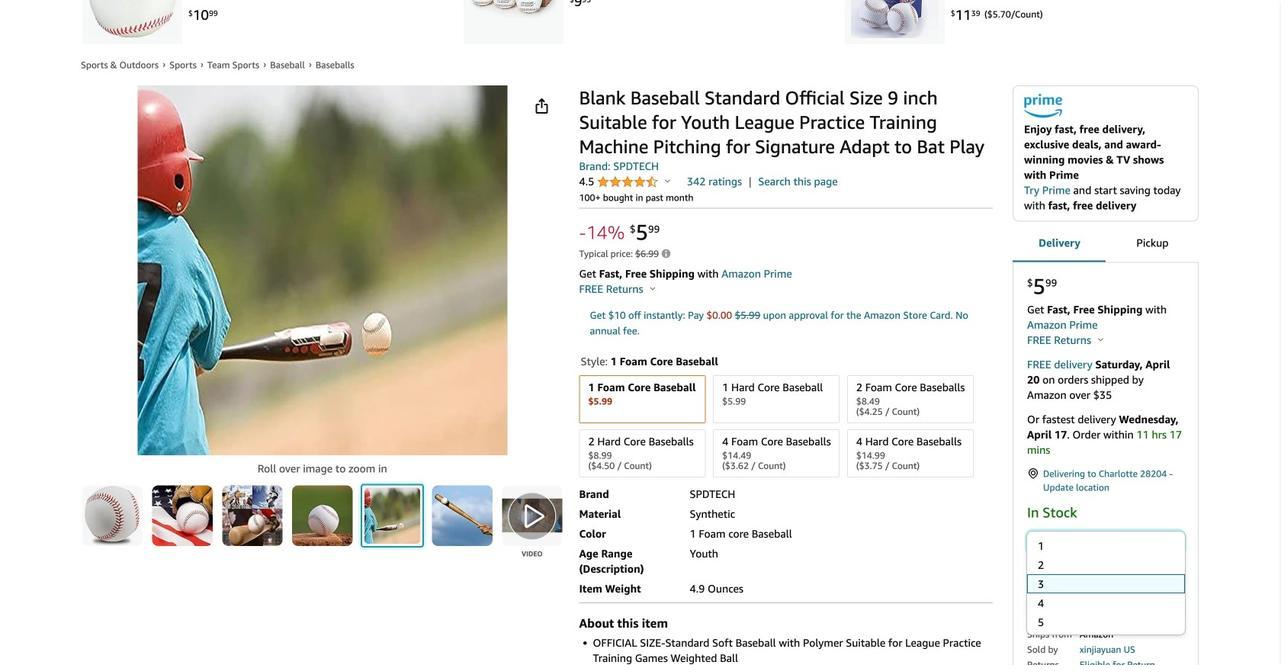 Task type: describe. For each thing, give the bounding box(es) containing it.
popover image
[[1098, 337, 1104, 341]]

premium quality blank leather baseball | unmarked, regulation size & weight | ideal for autographs, arts & crafts, souvenirs, image
[[88, 0, 176, 38]]

1 option from the top
[[1027, 536, 1185, 555]]

0 vertical spatial popover image
[[665, 179, 670, 183]]

5 option from the top
[[1027, 612, 1185, 631]]



Task type: vqa. For each thing, say whether or not it's contained in the screenshot.
option
yes



Task type: locate. For each thing, give the bounding box(es) containing it.
list box
[[1027, 536, 1185, 665]]

popover image
[[665, 179, 670, 183], [650, 286, 656, 290]]

amazon prime logo image
[[1024, 94, 1062, 122]]

list
[[69, 0, 1213, 44]]

None submit
[[82, 486, 143, 546], [152, 486, 213, 546], [222, 486, 283, 546], [292, 486, 353, 546], [362, 486, 423, 546], [432, 486, 493, 546], [502, 486, 562, 546], [82, 486, 143, 546], [152, 486, 213, 546], [222, 486, 283, 546], [292, 486, 353, 546], [362, 486, 423, 546], [432, 486, 493, 546], [502, 486, 562, 546]]

1 horizontal spatial popover image
[[665, 179, 670, 183]]

rawlings | official league recreational use practice baseballs | olb3 | youth/8u | 3 count image
[[470, 0, 558, 38]]

learn more about amazon pricing and savings image
[[662, 249, 671, 260]]

2 option from the top
[[1027, 555, 1185, 574]]

6 option from the top
[[1027, 631, 1185, 650]]

dropdown image
[[1170, 539, 1178, 545]]

4 option from the top
[[1027, 593, 1185, 612]]

option group
[[575, 372, 993, 481]]

tab list
[[1013, 224, 1199, 263]]

1 vertical spatial popover image
[[650, 286, 656, 290]]

option
[[1027, 536, 1185, 555], [1027, 555, 1185, 574], [1027, 574, 1185, 593], [1027, 593, 1185, 612], [1027, 612, 1185, 631], [1027, 631, 1185, 650]]

0 horizontal spatial popover image
[[650, 286, 656, 290]]

jiobolion baseballs standard size leather covered unmarked suitable for training and practice hard sphere for american league image
[[851, 0, 939, 38]]

3 option from the top
[[1027, 574, 1185, 593]]



